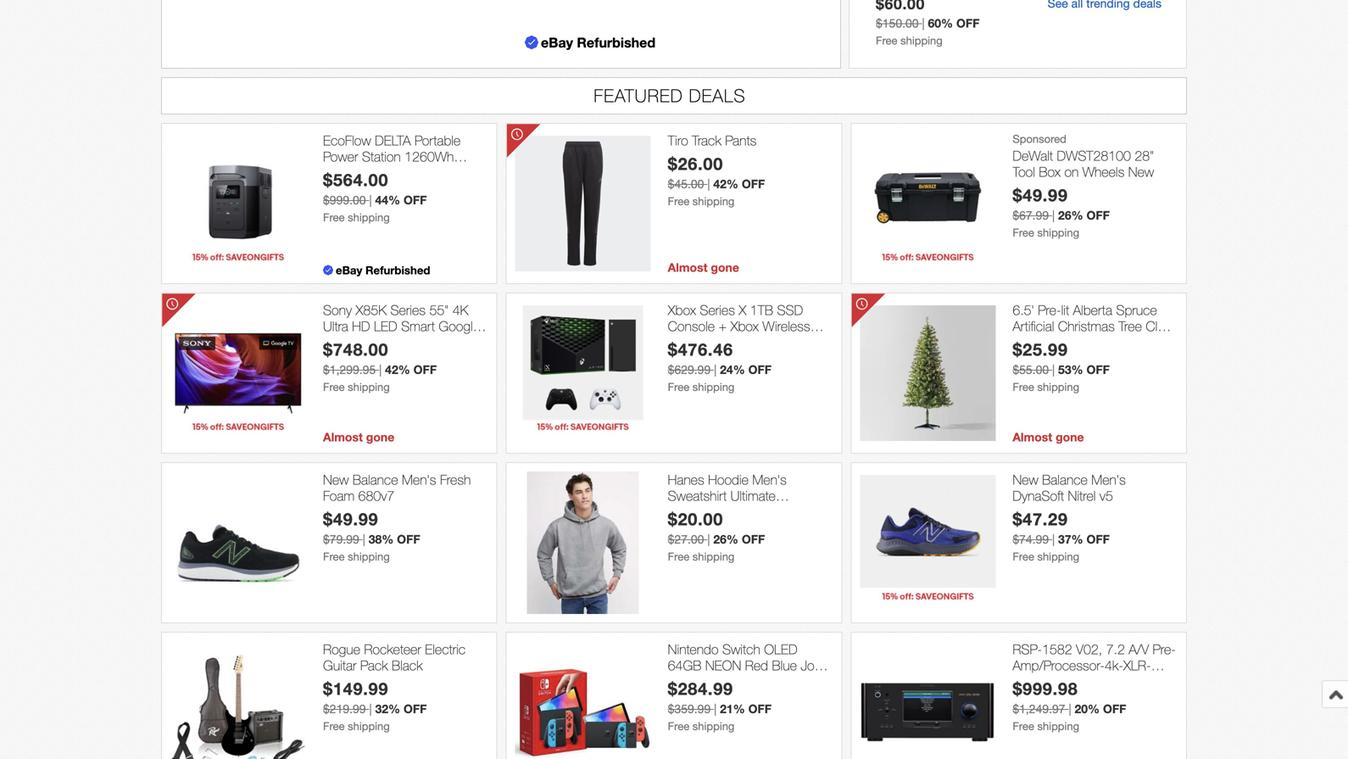 Task type: locate. For each thing, give the bounding box(es) containing it.
con
[[668, 674, 692, 690]]

refurbished inside ecoflow delta portable power station 1260wh generator certified refurbished
[[323, 181, 391, 197]]

certified down 1260wh
[[383, 165, 429, 181]]

free down $359.99
[[668, 720, 690, 733]]

hoodie
[[709, 472, 749, 488]]

| inside the $476.46 $629.99 | 24% off free shipping
[[714, 363, 717, 377]]

refurbished up featured on the top of the page
[[577, 34, 656, 50]]

2 men's from the left
[[753, 472, 787, 488]]

$284.99
[[668, 679, 734, 699]]

-
[[342, 334, 346, 351], [1050, 334, 1055, 351]]

| inside the tiro track pants $26.00 $45.00 | 42% off free shipping
[[708, 177, 711, 191]]

0 horizontal spatial ebay refurbished
[[336, 263, 431, 277]]

off inside the tiro track pants $26.00 $45.00 | 42% off free shipping
[[742, 177, 766, 191]]

| left 20%
[[1069, 702, 1072, 716]]

1 vertical spatial pre-
[[1153, 641, 1177, 657]]

| left 44%
[[369, 193, 372, 207]]

off right 37%
[[1087, 533, 1111, 547]]

| left 38%
[[363, 533, 366, 547]]

new balance men's dynasoft nitrel v5 $47.29 $74.99 | 37% off free shipping
[[1013, 472, 1127, 564]]

| inside rogue rocketeer electric guitar pack black $149.99 $219.99 | 32% off free shipping
[[369, 702, 372, 716]]

men's inside the new balance men's fresh foam 680v7 $49.99 $79.99 | 38% off free shipping
[[402, 472, 437, 488]]

$55.00
[[1013, 363, 1050, 377]]

| inside $999.98 $1,249.97 | 20% off free shipping
[[1069, 702, 1072, 716]]

xbox up console
[[668, 302, 696, 318]]

pre-
[[1039, 302, 1062, 318], [1153, 641, 1177, 657]]

0 horizontal spatial certified
[[383, 165, 429, 181]]

balance for $49.99
[[353, 472, 398, 488]]

1 horizontal spatial 42%
[[714, 177, 739, 191]]

version
[[743, 674, 784, 690]]

balance up 'nitrel'
[[1043, 472, 1088, 488]]

shipping down 60%
[[901, 34, 943, 47]]

free down $67.99
[[1013, 226, 1035, 239]]

shipping down $45.00 on the top of page
[[693, 195, 735, 208]]

37%
[[1059, 533, 1084, 547]]

- inside sony x85k series 55" 4k ultra hd led smart google tv - 2022 model
[[342, 334, 346, 351]]

$564.00
[[323, 170, 389, 190]]

ebay
[[541, 34, 573, 50], [336, 263, 363, 277], [1013, 674, 1042, 690]]

xbox series x 1tb ssd console + xbox wireless controller robot white
[[668, 302, 811, 351]]

off right 20%
[[1104, 702, 1127, 716]]

almost gone
[[668, 260, 740, 274], [323, 430, 395, 444], [1013, 430, 1085, 444]]

2 - from the left
[[1050, 334, 1055, 351]]

| inside the $748.00 $1,299.95 | 42% off free shipping
[[379, 363, 382, 377]]

balance inside the new balance men's fresh foam 680v7 $49.99 $79.99 | 38% off free shipping
[[353, 472, 398, 488]]

off down the cotton
[[742, 533, 766, 547]]

0 vertical spatial 42%
[[714, 177, 739, 191]]

new up foam on the left bottom
[[323, 472, 349, 488]]

ebay refurbished up featured on the top of the page
[[541, 34, 656, 50]]

pre- right the a/v
[[1153, 641, 1177, 657]]

off down wheels
[[1087, 208, 1111, 222]]

2 horizontal spatial almost
[[1013, 430, 1053, 444]]

new up dynasoft on the right bottom
[[1013, 472, 1039, 488]]

men's left the fresh
[[402, 472, 437, 488]]

ebay refurbished up x85k
[[336, 263, 431, 277]]

$49.99 inside sponsored dewalt dwst28100 28" tool box on wheels new $49.99 $67.99 | 26% off free shipping
[[1013, 185, 1069, 205]]

1 horizontal spatial $49.99
[[1013, 185, 1069, 205]]

6.5' pre-lit alberta spruce artificial christmas tree clear lights - wondershop
[[1013, 302, 1176, 351]]

almost for $26.00
[[668, 260, 708, 274]]

$999.98
[[1013, 679, 1079, 699]]

new down 28"
[[1129, 164, 1155, 180]]

0 vertical spatial certified
[[383, 165, 429, 181]]

gone up x
[[711, 260, 740, 274]]

x
[[739, 302, 747, 318]]

$564.00 $999.00 | 44% off free shipping
[[323, 170, 427, 224]]

balance up 680v7
[[353, 472, 398, 488]]

| left 32%
[[369, 702, 372, 716]]

2 horizontal spatial men's
[[1092, 472, 1127, 488]]

certified inside ecoflow delta portable power station 1260wh generator certified refurbished
[[383, 165, 429, 181]]

1 balance from the left
[[353, 472, 398, 488]]

certified down amp/processor-
[[1045, 674, 1092, 690]]

sponsored dewalt dwst28100 28" tool box on wheels new $49.99 $67.99 | 26% off free shipping
[[1013, 132, 1155, 239]]

free down $629.99
[[668, 381, 690, 394]]

0 horizontal spatial -
[[342, 334, 346, 351]]

free down $219.99
[[323, 720, 345, 733]]

42% down $26.00
[[714, 177, 739, 191]]

almost gone up x
[[668, 260, 740, 274]]

0 horizontal spatial xbox
[[668, 302, 696, 318]]

0 vertical spatial 26%
[[1059, 208, 1084, 222]]

1 vertical spatial 42%
[[385, 363, 410, 377]]

almost gone for $26.00
[[668, 260, 740, 274]]

shipping
[[901, 34, 943, 47], [693, 195, 735, 208], [348, 211, 390, 224], [1038, 226, 1080, 239], [348, 381, 390, 394], [693, 381, 735, 394], [1038, 381, 1080, 394], [348, 550, 390, 564], [693, 550, 735, 564], [1038, 550, 1080, 564], [348, 720, 390, 733], [693, 720, 735, 733], [1038, 720, 1080, 733]]

0 vertical spatial ebay
[[541, 34, 573, 50]]

tv
[[323, 334, 338, 351]]

shipping down $67.99
[[1038, 226, 1080, 239]]

free inside rogue rocketeer electric guitar pack black $149.99 $219.99 | 32% off free shipping
[[323, 720, 345, 733]]

0 horizontal spatial almost
[[323, 430, 363, 444]]

$999.98 $1,249.97 | 20% off free shipping
[[1013, 679, 1127, 733]]

1 vertical spatial 26%
[[714, 533, 739, 547]]

lights
[[1013, 334, 1047, 351]]

26% right $67.99
[[1059, 208, 1084, 222]]

$999.00
[[323, 193, 366, 207]]

almost gone up dynasoft on the right bottom
[[1013, 430, 1085, 444]]

almost up foam on the left bottom
[[323, 430, 363, 444]]

men's up v5
[[1092, 472, 1127, 488]]

42% down model
[[385, 363, 410, 377]]

almost gone up 680v7
[[323, 430, 395, 444]]

| left 37%
[[1053, 533, 1056, 547]]

0 horizontal spatial gone
[[366, 430, 395, 444]]

$359.99
[[668, 702, 711, 716]]

controller
[[668, 334, 722, 351]]

off down model
[[414, 363, 437, 377]]

men's for $49.99
[[402, 472, 437, 488]]

series up smart
[[391, 302, 426, 318]]

gone up new balance men's fresh foam 680v7 'link'
[[366, 430, 395, 444]]

1 horizontal spatial balance
[[1043, 472, 1088, 488]]

| left 24%
[[714, 363, 717, 377]]

0 horizontal spatial $49.99
[[323, 509, 379, 530]]

gone for 42%
[[366, 430, 395, 444]]

console
[[668, 318, 715, 334]]

1 horizontal spatial series
[[700, 302, 735, 318]]

1tb
[[751, 302, 774, 318]]

1 series from the left
[[391, 302, 426, 318]]

| left the 53%
[[1053, 363, 1056, 377]]

men's
[[402, 472, 437, 488], [753, 472, 787, 488], [1092, 472, 1127, 488]]

free down $74.99
[[1013, 550, 1035, 564]]

off right 38%
[[397, 533, 421, 547]]

free down $1,299.95
[[323, 381, 345, 394]]

$49.99
[[1013, 185, 1069, 205], [323, 509, 379, 530]]

gone for 53%
[[1056, 430, 1085, 444]]

new for $47.29
[[1013, 472, 1039, 488]]

wireless
[[763, 318, 811, 334]]

x85k
[[356, 302, 387, 318]]

3 men's from the left
[[1092, 472, 1127, 488]]

+fast
[[787, 674, 825, 690]]

shipping down 32%
[[348, 720, 390, 733]]

red
[[746, 658, 769, 674]]

dynasoft
[[1013, 488, 1065, 504]]

0 vertical spatial pre-
[[1039, 302, 1062, 318]]

2 horizontal spatial new
[[1129, 164, 1155, 180]]

ebay inside rsp-1582 v02, 7.2 a/v pre- amp/processor-4k-xlr- ebay certified refurbished
[[1013, 674, 1042, 690]]

off inside $999.98 $1,249.97 | 20% off free shipping
[[1104, 702, 1127, 716]]

$45.00
[[668, 177, 705, 191]]

off right 44%
[[404, 193, 427, 207]]

| left "s-"
[[708, 533, 711, 547]]

men's for $47.29
[[1092, 472, 1127, 488]]

shipping down 24%
[[693, 381, 735, 394]]

clear
[[1146, 318, 1176, 334]]

ultimate
[[731, 488, 776, 504]]

free inside the $748.00 $1,299.95 | 42% off free shipping
[[323, 381, 345, 394]]

| inside $284.99 $359.99 | 21% off free shipping
[[714, 702, 717, 716]]

shipping down $1,299.95
[[348, 381, 390, 394]]

1 horizontal spatial gone
[[711, 260, 740, 274]]

off right 32%
[[404, 702, 427, 716]]

2 balance from the left
[[1043, 472, 1088, 488]]

free down $999.00
[[323, 211, 345, 224]]

off inside $20.00 $27.00 | 26% off free shipping
[[742, 533, 766, 547]]

pre- up artificial
[[1039, 302, 1062, 318]]

0 horizontal spatial balance
[[353, 472, 398, 488]]

2 horizontal spatial gone
[[1056, 430, 1085, 444]]

almost up dynasoft on the right bottom
[[1013, 430, 1053, 444]]

$74.99
[[1013, 533, 1050, 547]]

off right the 53%
[[1087, 363, 1111, 377]]

$150.00 | 60% off free shipping
[[876, 16, 980, 47]]

tagless
[[786, 504, 828, 520]]

1 vertical spatial xbox
[[731, 318, 759, 334]]

shipping down 44%
[[348, 211, 390, 224]]

1 vertical spatial ebay refurbished
[[336, 263, 431, 277]]

station
[[362, 148, 401, 165]]

0 horizontal spatial new
[[323, 472, 349, 488]]

3xl
[[730, 520, 752, 537]]

shipping down 37%
[[1038, 550, 1080, 564]]

ecoflow delta portable power station 1260wh generator certified refurbished
[[323, 132, 461, 197]]

gone for $26.00
[[711, 260, 740, 274]]

xbox down x
[[731, 318, 759, 334]]

free down $1,249.97
[[1013, 720, 1035, 733]]

0 vertical spatial ebay refurbished
[[541, 34, 656, 50]]

dewalt
[[1013, 147, 1054, 164]]

0 vertical spatial $49.99
[[1013, 185, 1069, 205]]

series up +
[[700, 302, 735, 318]]

almost for 53%
[[1013, 430, 1053, 444]]

1 horizontal spatial men's
[[753, 472, 787, 488]]

|
[[923, 16, 925, 30], [708, 177, 711, 191], [369, 193, 372, 207], [1053, 208, 1056, 222], [379, 363, 382, 377], [714, 363, 717, 377], [1053, 363, 1056, 377], [363, 533, 366, 547], [708, 533, 711, 547], [1053, 533, 1056, 547], [369, 702, 372, 716], [714, 702, 717, 716], [1069, 702, 1072, 716]]

shipping inside new balance men's dynasoft nitrel v5 $47.29 $74.99 | 37% off free shipping
[[1038, 550, 1080, 564]]

26%
[[1059, 208, 1084, 222], [714, 533, 739, 547]]

balance inside new balance men's dynasoft nitrel v5 $47.29 $74.99 | 37% off free shipping
[[1043, 472, 1088, 488]]

shipping down 21%
[[693, 720, 735, 733]]

1 horizontal spatial certified
[[1045, 674, 1092, 690]]

$748.00
[[323, 340, 389, 360]]

amp/processor-
[[1013, 658, 1106, 674]]

refurbished down generator
[[323, 181, 391, 197]]

0 horizontal spatial 42%
[[385, 363, 410, 377]]

shipping inside $25.99 $55.00 | 53% off free shipping
[[1038, 381, 1080, 394]]

lit
[[1062, 302, 1070, 318]]

$49.99 inside the new balance men's fresh foam 680v7 $49.99 $79.99 | 38% off free shipping
[[323, 509, 379, 530]]

1 vertical spatial $49.99
[[323, 509, 379, 530]]

pre- inside rsp-1582 v02, 7.2 a/v pre- amp/processor-4k-xlr- ebay certified refurbished
[[1153, 641, 1177, 657]]

2022
[[350, 334, 380, 351]]

off down version
[[749, 702, 772, 716]]

1 horizontal spatial -
[[1050, 334, 1055, 351]]

men's inside "hanes hoodie men's sweatshirt ultimate heavyweight cotton tagless pockets s-3xl"
[[753, 472, 787, 488]]

shipping inside $564.00 $999.00 | 44% off free shipping
[[348, 211, 390, 224]]

off down tiro track pants link
[[742, 177, 766, 191]]

shipping down the 53%
[[1038, 381, 1080, 394]]

new inside new balance men's dynasoft nitrel v5 $47.29 $74.99 | 37% off free shipping
[[1013, 472, 1039, 488]]

1 horizontal spatial 26%
[[1059, 208, 1084, 222]]

off inside rogue rocketeer electric guitar pack black $149.99 $219.99 | 32% off free shipping
[[404, 702, 427, 716]]

shipping down "s-"
[[693, 550, 735, 564]]

| right $45.00 on the top of page
[[708, 177, 711, 191]]

- right the "lights"
[[1050, 334, 1055, 351]]

1 horizontal spatial new
[[1013, 472, 1039, 488]]

hanes hoodie men's sweatshirt ultimate heavyweight cotton tagless pockets s-3xl link
[[668, 472, 833, 537]]

free inside the new balance men's fresh foam 680v7 $49.99 $79.99 | 38% off free shipping
[[323, 550, 345, 564]]

- inside "6.5' pre-lit alberta spruce artificial christmas tree clear lights - wondershop"
[[1050, 334, 1055, 351]]

1 horizontal spatial almost
[[668, 260, 708, 274]]

white
[[764, 334, 795, 351]]

2 vertical spatial ebay
[[1013, 674, 1042, 690]]

off right 24%
[[749, 363, 772, 377]]

hd
[[352, 318, 370, 334]]

free down '$27.00'
[[668, 550, 690, 564]]

rsp-1582 v02, 7.2 a/v pre- amp/processor-4k-xlr- ebay certified refurbished link
[[1013, 641, 1178, 690]]

nintendo switch oled 64gb neon red blue joy con newest version +fast free ship!⭐ link
[[668, 641, 833, 706]]

1 vertical spatial ebay
[[336, 263, 363, 277]]

$49.99 up $79.99
[[323, 509, 379, 530]]

0 horizontal spatial men's
[[402, 472, 437, 488]]

free inside the tiro track pants $26.00 $45.00 | 42% off free shipping
[[668, 195, 690, 208]]

1 men's from the left
[[402, 472, 437, 488]]

almost up console
[[668, 260, 708, 274]]

| left 21%
[[714, 702, 717, 716]]

0 horizontal spatial almost gone
[[323, 430, 395, 444]]

wheels
[[1083, 164, 1125, 180]]

| left 60%
[[923, 16, 925, 30]]

| inside $25.99 $55.00 | 53% off free shipping
[[1053, 363, 1056, 377]]

0 vertical spatial xbox
[[668, 302, 696, 318]]

$49.99 up $67.99
[[1013, 185, 1069, 205]]

free down the $55.00
[[1013, 381, 1035, 394]]

free down $150.00
[[876, 34, 898, 47]]

artificial
[[1013, 318, 1055, 334]]

1 - from the left
[[342, 334, 346, 351]]

off inside new balance men's dynasoft nitrel v5 $47.29 $74.99 | 37% off free shipping
[[1087, 533, 1111, 547]]

2 series from the left
[[700, 302, 735, 318]]

1 vertical spatial certified
[[1045, 674, 1092, 690]]

| inside the new balance men's fresh foam 680v7 $49.99 $79.99 | 38% off free shipping
[[363, 533, 366, 547]]

refurbished down xlr-
[[1096, 674, 1163, 690]]

| right $67.99
[[1053, 208, 1056, 222]]

free inside $284.99 $359.99 | 21% off free shipping
[[668, 720, 690, 733]]

1 horizontal spatial almost gone
[[668, 260, 740, 274]]

free inside $999.98 $1,249.97 | 20% off free shipping
[[1013, 720, 1035, 733]]

off right 60%
[[957, 16, 980, 30]]

almost
[[668, 260, 708, 274], [323, 430, 363, 444], [1013, 430, 1053, 444]]

free down $79.99
[[323, 550, 345, 564]]

electric
[[425, 641, 466, 657]]

26% down heavyweight
[[714, 533, 739, 547]]

1 horizontal spatial xbox
[[731, 318, 759, 334]]

men's inside new balance men's dynasoft nitrel v5 $47.29 $74.99 | 37% off free shipping
[[1092, 472, 1127, 488]]

$27.00
[[668, 533, 705, 547]]

gone up new balance men's dynasoft nitrel v5 "link"
[[1056, 430, 1085, 444]]

new inside the new balance men's fresh foam 680v7 $49.99 $79.99 | 38% off free shipping
[[323, 472, 349, 488]]

24%
[[720, 363, 746, 377]]

0 horizontal spatial pre-
[[1039, 302, 1062, 318]]

44%
[[375, 193, 400, 207]]

nitrel
[[1069, 488, 1097, 504]]

shipping inside rogue rocketeer electric guitar pack black $149.99 $219.99 | 32% off free shipping
[[348, 720, 390, 733]]

$20.00
[[668, 509, 724, 530]]

men's up ultimate
[[753, 472, 787, 488]]

0 horizontal spatial 26%
[[714, 533, 739, 547]]

1 horizontal spatial ebay
[[541, 34, 573, 50]]

1 horizontal spatial pre-
[[1153, 641, 1177, 657]]

0 horizontal spatial series
[[391, 302, 426, 318]]

- right tv
[[342, 334, 346, 351]]

1 horizontal spatial ebay refurbished
[[541, 34, 656, 50]]

gone
[[711, 260, 740, 274], [366, 430, 395, 444], [1056, 430, 1085, 444]]

shipping down $1,249.97
[[1038, 720, 1080, 733]]

2 horizontal spatial ebay
[[1013, 674, 1042, 690]]

free down $45.00 on the top of page
[[668, 195, 690, 208]]

| right $1,299.95
[[379, 363, 382, 377]]

shipping down 38%
[[348, 550, 390, 564]]

2 horizontal spatial almost gone
[[1013, 430, 1085, 444]]

xbox series x 1tb ssd console + xbox wireless controller robot white link
[[668, 302, 833, 351]]



Task type: vqa. For each thing, say whether or not it's contained in the screenshot.
Almost
yes



Task type: describe. For each thing, give the bounding box(es) containing it.
off inside $564.00 $999.00 | 44% off free shipping
[[404, 193, 427, 207]]

free inside $20.00 $27.00 | 26% off free shipping
[[668, 550, 690, 564]]

shipping inside the $748.00 $1,299.95 | 42% off free shipping
[[348, 381, 390, 394]]

26% inside sponsored dewalt dwst28100 28" tool box on wheels new $49.99 $67.99 | 26% off free shipping
[[1059, 208, 1084, 222]]

$67.99
[[1013, 208, 1050, 222]]

shipping inside the tiro track pants $26.00 $45.00 | 42% off free shipping
[[693, 195, 735, 208]]

power
[[323, 148, 358, 165]]

tree
[[1119, 318, 1143, 334]]

box
[[1040, 164, 1061, 180]]

tiro
[[668, 132, 689, 148]]

off inside the new balance men's fresh foam 680v7 $49.99 $79.99 | 38% off free shipping
[[397, 533, 421, 547]]

tiro track pants link
[[668, 132, 833, 148]]

off inside $25.99 $55.00 | 53% off free shipping
[[1087, 363, 1111, 377]]

53%
[[1059, 363, 1084, 377]]

ssd
[[778, 302, 804, 318]]

refurbished inside rsp-1582 v02, 7.2 a/v pre- amp/processor-4k-xlr- ebay certified refurbished
[[1096, 674, 1163, 690]]

portable
[[415, 132, 461, 148]]

rocketeer
[[364, 641, 421, 657]]

$25.99
[[1013, 340, 1069, 360]]

pre- inside "6.5' pre-lit alberta spruce artificial christmas tree clear lights - wondershop"
[[1039, 302, 1062, 318]]

4k-
[[1106, 658, 1124, 674]]

$149.99
[[323, 679, 389, 699]]

black
[[392, 658, 423, 674]]

20%
[[1075, 702, 1100, 716]]

shipping inside $150.00 | 60% off free shipping
[[901, 34, 943, 47]]

free inside new balance men's dynasoft nitrel v5 $47.29 $74.99 | 37% off free shipping
[[1013, 550, 1035, 564]]

guitar
[[323, 658, 357, 674]]

joy
[[801, 658, 821, 674]]

track
[[692, 132, 722, 148]]

680v7
[[358, 488, 395, 504]]

nintendo
[[668, 641, 719, 657]]

shipping inside $284.99 $359.99 | 21% off free shipping
[[693, 720, 735, 733]]

featured deals
[[594, 85, 746, 106]]

sony x85k series 55" 4k ultra hd led smart google tv - 2022 model link
[[323, 302, 488, 351]]

refurbished up x85k
[[366, 263, 431, 277]]

new balance men's fresh foam 680v7 $49.99 $79.99 | 38% off free shipping
[[323, 472, 471, 564]]

0 horizontal spatial ebay
[[336, 263, 363, 277]]

1582
[[1043, 641, 1073, 657]]

almost gone for 53%
[[1013, 430, 1085, 444]]

off inside $284.99 $359.99 | 21% off free shipping
[[749, 702, 772, 716]]

on
[[1065, 164, 1079, 180]]

+
[[719, 318, 727, 334]]

shipping inside the new balance men's fresh foam 680v7 $49.99 $79.99 | 38% off free shipping
[[348, 550, 390, 564]]

1260wh
[[405, 148, 454, 165]]

cotton
[[744, 504, 782, 520]]

rogue rocketeer electric guitar pack black link
[[323, 641, 488, 674]]

free inside $25.99 $55.00 | 53% off free shipping
[[1013, 381, 1035, 394]]

38%
[[369, 533, 394, 547]]

tool
[[1013, 164, 1036, 180]]

hanes hoodie men's sweatshirt ultimate heavyweight cotton tagless pockets s-3xl
[[668, 472, 828, 537]]

pockets
[[668, 520, 713, 537]]

26% inside $20.00 $27.00 | 26% off free shipping
[[714, 533, 739, 547]]

spruce
[[1117, 302, 1158, 318]]

blue
[[772, 658, 797, 674]]

christmas
[[1059, 318, 1116, 334]]

off inside the $748.00 $1,299.95 | 42% off free shipping
[[414, 363, 437, 377]]

$476.46 $629.99 | 24% off free shipping
[[668, 340, 772, 394]]

nintendo switch oled 64gb neon red blue joy con newest version +fast free ship!⭐
[[668, 641, 825, 706]]

a/v
[[1130, 641, 1150, 657]]

$629.99
[[668, 363, 711, 377]]

| inside $564.00 $999.00 | 44% off free shipping
[[369, 193, 372, 207]]

free inside $564.00 $999.00 | 44% off free shipping
[[323, 211, 345, 224]]

almost for 42%
[[323, 430, 363, 444]]

free
[[668, 690, 699, 706]]

$284.99 $359.99 | 21% off free shipping
[[668, 679, 772, 733]]

v5
[[1100, 488, 1114, 504]]

alberta
[[1074, 302, 1113, 318]]

| inside $20.00 $27.00 | 26% off free shipping
[[708, 533, 711, 547]]

| inside new balance men's dynasoft nitrel v5 $47.29 $74.99 | 37% off free shipping
[[1053, 533, 1056, 547]]

4k
[[453, 302, 469, 318]]

free inside sponsored dewalt dwst28100 28" tool box on wheels new $49.99 $67.99 | 26% off free shipping
[[1013, 226, 1035, 239]]

tiro track pants $26.00 $45.00 | 42% off free shipping
[[668, 132, 766, 208]]

$1,249.97
[[1013, 702, 1066, 716]]

series inside xbox series x 1tb ssd console + xbox wireless controller robot white
[[700, 302, 735, 318]]

off inside $150.00 | 60% off free shipping
[[957, 16, 980, 30]]

| inside sponsored dewalt dwst28100 28" tool box on wheels new $49.99 $67.99 | 26% off free shipping
[[1053, 208, 1056, 222]]

$748.00 $1,299.95 | 42% off free shipping
[[323, 340, 437, 394]]

sony
[[323, 302, 352, 318]]

dewalt dwst28100 28" tool box on wheels new link
[[1013, 147, 1178, 180]]

55"
[[430, 302, 449, 318]]

free inside $150.00 | 60% off free shipping
[[876, 34, 898, 47]]

series inside sony x85k series 55" 4k ultra hd led smart google tv - 2022 model
[[391, 302, 426, 318]]

shipping inside $20.00 $27.00 | 26% off free shipping
[[693, 550, 735, 564]]

6.5'
[[1013, 302, 1035, 318]]

generator
[[323, 165, 379, 181]]

42% inside the tiro track pants $26.00 $45.00 | 42% off free shipping
[[714, 177, 739, 191]]

featured
[[594, 85, 684, 106]]

heavyweight
[[668, 504, 740, 520]]

ship!⭐
[[703, 690, 748, 706]]

hanes
[[668, 472, 705, 488]]

sponsored
[[1013, 132, 1067, 145]]

$25.99 $55.00 | 53% off free shipping
[[1013, 340, 1111, 394]]

xlr-
[[1124, 658, 1152, 674]]

ultra
[[323, 318, 348, 334]]

shipping inside the $476.46 $629.99 | 24% off free shipping
[[693, 381, 735, 394]]

off inside sponsored dewalt dwst28100 28" tool box on wheels new $49.99 $67.99 | 26% off free shipping
[[1087, 208, 1111, 222]]

men's for cotton
[[753, 472, 787, 488]]

64gb
[[668, 658, 702, 674]]

ecoflow
[[323, 132, 371, 148]]

certified inside rsp-1582 v02, 7.2 a/v pre- amp/processor-4k-xlr- ebay certified refurbished
[[1045, 674, 1092, 690]]

deals
[[689, 85, 746, 106]]

$476.46
[[668, 340, 734, 360]]

balance for $47.29
[[1043, 472, 1088, 488]]

off inside the $476.46 $629.99 | 24% off free shipping
[[749, 363, 772, 377]]

model
[[384, 334, 419, 351]]

rogue
[[323, 641, 360, 657]]

21%
[[720, 702, 746, 716]]

new for $49.99
[[323, 472, 349, 488]]

7.2
[[1107, 641, 1126, 657]]

| inside $150.00 | 60% off free shipping
[[923, 16, 925, 30]]

free inside the $476.46 $629.99 | 24% off free shipping
[[668, 381, 690, 394]]

28"
[[1135, 147, 1155, 164]]

shipping inside $999.98 $1,249.97 | 20% off free shipping
[[1038, 720, 1080, 733]]

$150.00
[[876, 16, 919, 30]]

new inside sponsored dewalt dwst28100 28" tool box on wheels new $49.99 $67.99 | 26% off free shipping
[[1129, 164, 1155, 180]]

v02,
[[1077, 641, 1103, 657]]

60%
[[929, 16, 954, 30]]

shipping inside sponsored dewalt dwst28100 28" tool box on wheels new $49.99 $67.99 | 26% off free shipping
[[1038, 226, 1080, 239]]

6.5' pre-lit alberta spruce artificial christmas tree clear lights - wondershop link
[[1013, 302, 1178, 351]]

almost gone for 42%
[[323, 430, 395, 444]]

42% inside the $748.00 $1,299.95 | 42% off free shipping
[[385, 363, 410, 377]]

$79.99
[[323, 533, 360, 547]]

rsp-1582 v02, 7.2 a/v pre- amp/processor-4k-xlr- ebay certified refurbished
[[1013, 641, 1177, 690]]



